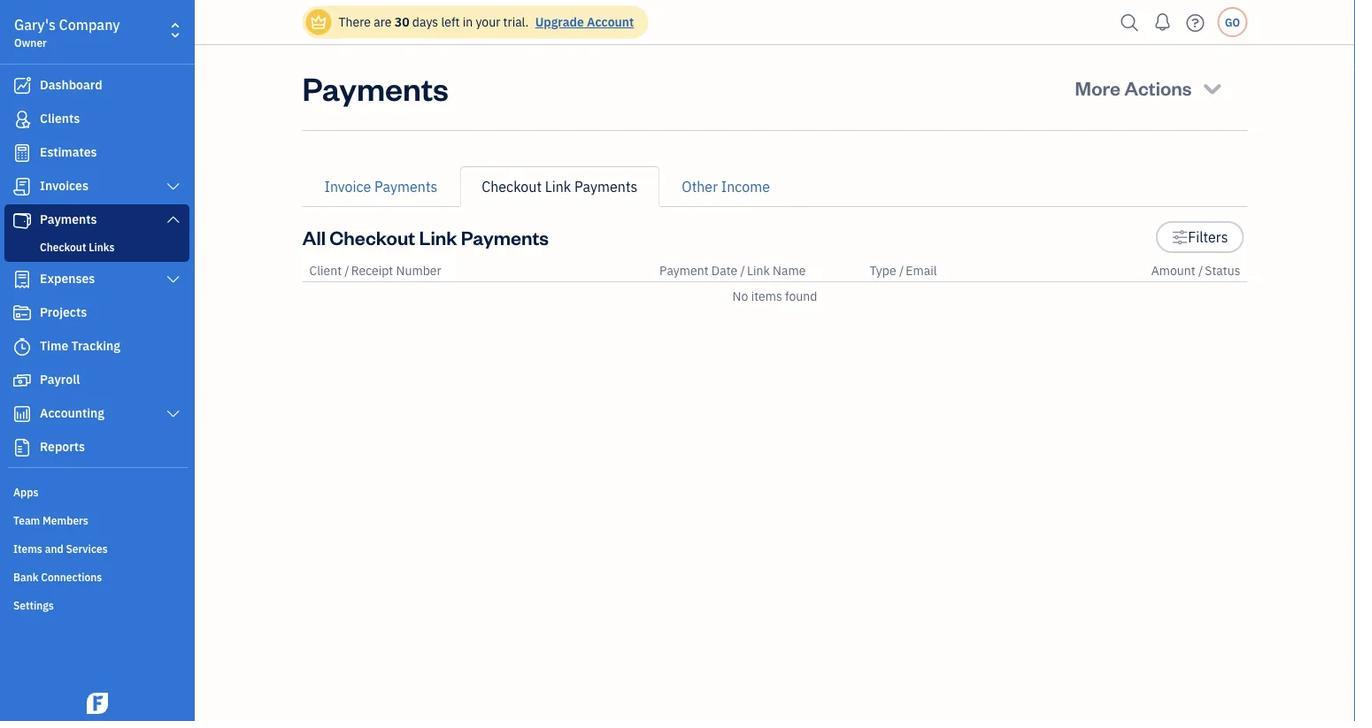 Task type: describe. For each thing, give the bounding box(es) containing it.
number
[[396, 262, 441, 279]]

are
[[374, 14, 392, 30]]

other income
[[682, 178, 770, 196]]

search image
[[1116, 9, 1144, 36]]

settings link
[[4, 591, 189, 618]]

left
[[441, 14, 460, 30]]

notifications image
[[1149, 4, 1177, 40]]

date
[[712, 262, 738, 279]]

apps
[[13, 485, 38, 499]]

amount
[[1152, 262, 1196, 279]]

invoices link
[[4, 171, 189, 203]]

clients link
[[4, 104, 189, 135]]

items and services link
[[4, 535, 189, 561]]

payments inside 'payments' link
[[40, 211, 97, 228]]

tracking
[[71, 338, 120, 354]]

and
[[45, 542, 63, 556]]

checkout links
[[40, 240, 115, 254]]

actions
[[1125, 75, 1192, 100]]

accounting link
[[4, 398, 189, 430]]

email
[[906, 262, 937, 279]]

go
[[1225, 15, 1240, 29]]

projects link
[[4, 297, 189, 329]]

apps link
[[4, 478, 189, 505]]

clients
[[40, 110, 80, 127]]

links
[[89, 240, 115, 254]]

type / email
[[870, 262, 937, 279]]

your
[[476, 14, 500, 30]]

invoices
[[40, 178, 88, 194]]

services
[[66, 542, 108, 556]]

payment date button
[[660, 262, 738, 279]]

upgrade account link
[[532, 14, 634, 30]]

account
[[587, 14, 634, 30]]

chart image
[[12, 405, 33, 423]]

30
[[395, 14, 409, 30]]

upgrade
[[535, 14, 584, 30]]

/ for amount
[[1199, 262, 1203, 279]]

accounting
[[40, 405, 104, 421]]

payroll link
[[4, 365, 189, 397]]

freshbooks image
[[83, 693, 112, 714]]

payments link
[[4, 205, 189, 236]]

checkout link payments
[[482, 178, 638, 196]]

invoice
[[324, 178, 371, 196]]

owner
[[14, 35, 47, 50]]

project image
[[12, 305, 33, 322]]

settings image
[[1172, 227, 1188, 248]]

checkout for checkout links
[[40, 240, 86, 254]]

reports
[[40, 439, 85, 455]]

bank connections link
[[4, 563, 189, 590]]

1 vertical spatial link
[[419, 224, 457, 250]]

amount / status
[[1152, 262, 1241, 279]]

go to help image
[[1181, 9, 1210, 36]]

members
[[43, 513, 88, 528]]

receipt
[[351, 262, 393, 279]]

expenses
[[40, 270, 95, 287]]

timer image
[[12, 338, 33, 356]]

time tracking
[[40, 338, 120, 354]]

time
[[40, 338, 68, 354]]

filters
[[1188, 228, 1228, 247]]

income
[[721, 178, 770, 196]]

estimates link
[[4, 137, 189, 169]]

link inside 'link'
[[545, 178, 571, 196]]

trial.
[[503, 14, 529, 30]]

dashboard link
[[4, 70, 189, 102]]

found
[[785, 288, 817, 305]]

all
[[302, 224, 326, 250]]

report image
[[12, 439, 33, 457]]

team
[[13, 513, 40, 528]]

payment image
[[12, 212, 33, 229]]

payroll
[[40, 371, 80, 388]]

2 / from the left
[[741, 262, 745, 279]]

chevron large down image for accounting
[[165, 407, 181, 421]]

payments inside checkout link payments 'link'
[[575, 178, 638, 196]]



Task type: vqa. For each thing, say whether or not it's contained in the screenshot.
Checkout Links link on the top
yes



Task type: locate. For each thing, give the bounding box(es) containing it.
invoice image
[[12, 178, 33, 196]]

payments inside invoice payments link
[[375, 178, 438, 196]]

dashboard
[[40, 77, 102, 93]]

client
[[309, 262, 342, 279]]

1 horizontal spatial checkout
[[330, 224, 415, 250]]

items
[[13, 542, 42, 556]]

other
[[682, 178, 718, 196]]

no
[[733, 288, 748, 305]]

go button
[[1218, 7, 1248, 37]]

1 chevron large down image from the top
[[165, 180, 181, 194]]

time tracking link
[[4, 331, 189, 363]]

expense image
[[12, 271, 33, 289]]

days
[[412, 14, 438, 30]]

payment
[[660, 262, 709, 279]]

0 vertical spatial link
[[545, 178, 571, 196]]

chevron large down image inside expenses link
[[165, 273, 181, 287]]

gary's
[[14, 15, 56, 34]]

client / receipt number
[[309, 262, 441, 279]]

1 horizontal spatial link
[[545, 178, 571, 196]]

2 horizontal spatial checkout
[[482, 178, 542, 196]]

chevron large down image up chevron large down icon
[[165, 180, 181, 194]]

reports link
[[4, 432, 189, 464]]

more actions
[[1075, 75, 1192, 100]]

/ for type
[[899, 262, 904, 279]]

2 vertical spatial chevron large down image
[[165, 407, 181, 421]]

client image
[[12, 111, 33, 128]]

team members link
[[4, 506, 189, 533]]

no items found
[[733, 288, 817, 305]]

invoice payments link
[[302, 166, 460, 207]]

more
[[1075, 75, 1121, 100]]

main element
[[0, 0, 239, 722]]

checkout
[[482, 178, 542, 196], [330, 224, 415, 250], [40, 240, 86, 254]]

0 vertical spatial chevron large down image
[[165, 180, 181, 194]]

1 vertical spatial chevron large down image
[[165, 273, 181, 287]]

2 chevron large down image from the top
[[165, 273, 181, 287]]

/ right date
[[741, 262, 745, 279]]

checkout links link
[[8, 236, 186, 258]]

checkout inside 'link'
[[482, 178, 542, 196]]

/ right type
[[899, 262, 904, 279]]

items and services
[[13, 542, 108, 556]]

dashboard image
[[12, 77, 33, 95]]

invoice payments
[[324, 178, 438, 196]]

chevron large down image down chevron large down icon
[[165, 273, 181, 287]]

type
[[870, 262, 896, 279]]

chevron large down image inside accounting link
[[165, 407, 181, 421]]

estimate image
[[12, 144, 33, 162]]

expenses link
[[4, 264, 189, 296]]

0 horizontal spatial link
[[419, 224, 457, 250]]

4 / from the left
[[1199, 262, 1203, 279]]

payments
[[302, 66, 449, 108], [375, 178, 438, 196], [575, 178, 638, 196], [40, 211, 97, 228], [461, 224, 549, 250]]

projects
[[40, 304, 87, 320]]

chevron large down image
[[165, 212, 181, 227]]

/
[[345, 262, 349, 279], [741, 262, 745, 279], [899, 262, 904, 279], [1199, 262, 1203, 279]]

in
[[463, 14, 473, 30]]

/ for client
[[345, 262, 349, 279]]

there are 30 days left in your trial. upgrade account
[[339, 14, 634, 30]]

company
[[59, 15, 120, 34]]

1 / from the left
[[345, 262, 349, 279]]

0 horizontal spatial checkout
[[40, 240, 86, 254]]

money image
[[12, 372, 33, 390]]

link
[[545, 178, 571, 196], [419, 224, 457, 250], [747, 262, 770, 279]]

gary's company owner
[[14, 15, 120, 50]]

2 horizontal spatial link
[[747, 262, 770, 279]]

team members
[[13, 513, 88, 528]]

checkout for checkout link payments
[[482, 178, 542, 196]]

crown image
[[309, 13, 328, 31]]

2 vertical spatial link
[[747, 262, 770, 279]]

estimates
[[40, 144, 97, 160]]

more actions button
[[1059, 66, 1241, 109]]

name
[[773, 262, 806, 279]]

/ right client
[[345, 262, 349, 279]]

connections
[[41, 570, 102, 584]]

3 / from the left
[[899, 262, 904, 279]]

checkout inside main element
[[40, 240, 86, 254]]

all checkout link payments
[[302, 224, 549, 250]]

amount button
[[1152, 262, 1196, 279]]

filters button
[[1156, 221, 1244, 253]]

status
[[1205, 262, 1241, 279]]

bank connections
[[13, 570, 102, 584]]

/ left status
[[1199, 262, 1203, 279]]

chevrondown image
[[1200, 75, 1225, 100]]

chevron large down image
[[165, 180, 181, 194], [165, 273, 181, 287], [165, 407, 181, 421]]

bank
[[13, 570, 38, 584]]

3 chevron large down image from the top
[[165, 407, 181, 421]]

checkout link payments link
[[460, 166, 660, 207]]

chevron large down image down payroll link
[[165, 407, 181, 421]]

other income link
[[660, 166, 792, 207]]

chevron large down image for expenses
[[165, 273, 181, 287]]

payment date / link name
[[660, 262, 806, 279]]

chevron large down image inside invoices link
[[165, 180, 181, 194]]

items
[[751, 288, 782, 305]]

there
[[339, 14, 371, 30]]

settings
[[13, 598, 54, 613]]

chevron large down image for invoices
[[165, 180, 181, 194]]



